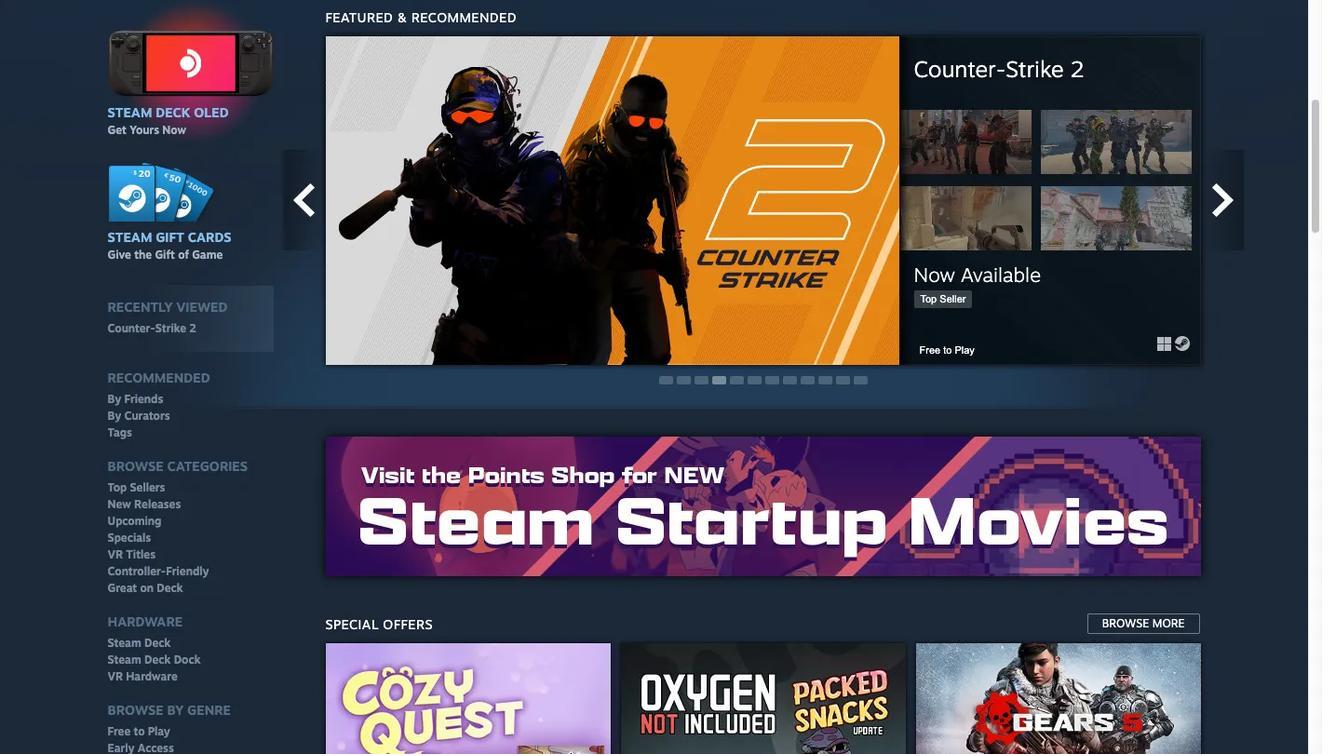 Task type: locate. For each thing, give the bounding box(es) containing it.
top inside now available top seller
[[920, 293, 937, 304]]

top for browse
[[108, 481, 127, 495]]

hardware down "steam deck dock" link
[[126, 670, 178, 684]]

0 vertical spatial 2
[[1070, 54, 1084, 82]]

gift up give the gift of game
[[156, 229, 184, 245]]

featured & recommended
[[325, 9, 517, 25]]

1 vertical spatial vr
[[108, 670, 123, 684]]

by curators link
[[108, 409, 170, 424]]

0 vertical spatial hardware
[[108, 614, 183, 630]]

0 horizontal spatial #spotlight_weekend_deal image
[[325, 643, 610, 754]]

2 #spotlight_weekend_deal image from the left
[[621, 643, 905, 754]]

recently
[[108, 299, 173, 315]]

1 horizontal spatial free
[[919, 344, 940, 356]]

browse inside 'browse categories top sellers new releases upcoming specials vr titles controller-friendly great on deck'
[[108, 458, 164, 474]]

0 vertical spatial counter-
[[914, 54, 1006, 82]]

titles
[[126, 548, 155, 562]]

hardware
[[108, 614, 183, 630], [126, 670, 178, 684]]

vr inside 'browse categories top sellers new releases upcoming specials vr titles controller-friendly great on deck'
[[108, 548, 123, 562]]

2 steam from the top
[[108, 229, 152, 245]]

recommended right &
[[411, 9, 517, 25]]

1 vertical spatial play
[[148, 725, 170, 739]]

&
[[397, 9, 407, 25]]

#spotlight_weekend_deal image
[[325, 643, 610, 754], [621, 643, 905, 754]]

steam gift cards
[[108, 229, 231, 245]]

1 vertical spatial top
[[108, 481, 127, 495]]

deck
[[156, 104, 190, 120], [157, 581, 183, 595], [144, 636, 171, 650], [144, 653, 171, 667]]

game
[[192, 248, 223, 262]]

deck up "steam deck dock" link
[[144, 636, 171, 650]]

0 vertical spatial strike
[[1006, 54, 1064, 82]]

get yours now
[[108, 123, 186, 136]]

strike
[[1006, 54, 1064, 82], [155, 321, 186, 335]]

to inside browse by genre free to play
[[134, 725, 145, 739]]

vr inside hardware steam deck steam deck dock vr hardware
[[108, 670, 123, 684]]

browse
[[108, 458, 164, 474], [1102, 616, 1149, 630], [108, 702, 164, 718]]

great on deck link
[[108, 581, 183, 596]]

browse up "free to play" link at the bottom left
[[108, 702, 164, 718]]

free to play
[[919, 344, 975, 356]]

1 vertical spatial to
[[134, 725, 145, 739]]

0 horizontal spatial free
[[108, 725, 131, 739]]

0 horizontal spatial now
[[162, 123, 186, 136]]

to down vr hardware link
[[134, 725, 145, 739]]

0 vertical spatial gift
[[156, 229, 184, 245]]

of
[[178, 248, 189, 262]]

friendly
[[166, 564, 209, 578]]

0 horizontal spatial play
[[148, 725, 170, 739]]

get
[[108, 123, 127, 136]]

steam up "steam deck dock" link
[[108, 636, 141, 650]]

0 vertical spatial free
[[919, 344, 940, 356]]

browse inside browse by genre free to play
[[108, 702, 164, 718]]

viewed
[[176, 299, 228, 315]]

1 horizontal spatial #spotlight_weekend_deal image
[[621, 643, 905, 754]]

now available top seller
[[914, 263, 1041, 304]]

browse for categories
[[108, 458, 164, 474]]

0 vertical spatial recommended
[[411, 9, 517, 25]]

0 vertical spatial browse
[[108, 458, 164, 474]]

hardware up steam deck link
[[108, 614, 183, 630]]

recommended up friends
[[108, 370, 210, 386]]

free inside browse by genre free to play
[[108, 725, 131, 739]]

steam up give
[[108, 229, 152, 245]]

new releases link
[[108, 497, 181, 512]]

vr
[[108, 548, 123, 562], [108, 670, 123, 684]]

1 vertical spatial browse
[[1102, 616, 1149, 630]]

2 vertical spatial browse
[[108, 702, 164, 718]]

friends
[[124, 392, 163, 406]]

special offers
[[325, 616, 433, 632]]

steam up get
[[108, 104, 152, 120]]

browse left more at the right
[[1102, 616, 1149, 630]]

controller-friendly link
[[108, 564, 209, 579]]

now
[[162, 123, 186, 136], [914, 263, 955, 287]]

0 horizontal spatial 2
[[189, 321, 196, 335]]

1 vertical spatial free
[[108, 725, 131, 739]]

0 horizontal spatial top
[[108, 481, 127, 495]]

top for now
[[920, 293, 937, 304]]

top inside 'browse categories top sellers new releases upcoming specials vr titles controller-friendly great on deck'
[[108, 481, 127, 495]]

browse up "top sellers" link
[[108, 458, 164, 474]]

free
[[919, 344, 940, 356], [108, 725, 131, 739]]

1 vertical spatial 2
[[189, 321, 196, 335]]

1 vertical spatial recommended
[[108, 370, 210, 386]]

4 steam from the top
[[108, 653, 141, 667]]

1 horizontal spatial counter-
[[914, 54, 1006, 82]]

releases
[[134, 497, 181, 511]]

now up seller
[[914, 263, 955, 287]]

2 inside recently viewed counter-strike 2
[[189, 321, 196, 335]]

top
[[920, 293, 937, 304], [108, 481, 127, 495]]

0 vertical spatial top
[[920, 293, 937, 304]]

vr down specials link
[[108, 548, 123, 562]]

3 steam from the top
[[108, 636, 141, 650]]

gift down steam gift cards
[[155, 248, 175, 262]]

play down by
[[148, 725, 170, 739]]

seller
[[940, 293, 966, 304]]

new
[[108, 497, 131, 511]]

play
[[955, 344, 975, 356], [148, 725, 170, 739]]

vr down steam deck link
[[108, 670, 123, 684]]

1 steam from the top
[[108, 104, 152, 120]]

2
[[1070, 54, 1084, 82], [189, 321, 196, 335]]

1 horizontal spatial to
[[943, 344, 952, 356]]

1 vertical spatial counter-
[[108, 321, 155, 335]]

tags link
[[108, 426, 132, 441]]

free down seller
[[919, 344, 940, 356]]

steam
[[108, 104, 152, 120], [108, 229, 152, 245], [108, 636, 141, 650], [108, 653, 141, 667]]

1 vertical spatial by
[[108, 409, 121, 423]]

0 vertical spatial vr
[[108, 548, 123, 562]]

1 vr from the top
[[108, 548, 123, 562]]

2 vr from the top
[[108, 670, 123, 684]]

counter-
[[914, 54, 1006, 82], [108, 321, 155, 335]]

1 horizontal spatial now
[[914, 263, 955, 287]]

deck down controller-friendly link
[[157, 581, 183, 595]]

0 horizontal spatial counter-
[[108, 321, 155, 335]]

by
[[108, 392, 121, 406], [108, 409, 121, 423]]

by friends link
[[108, 392, 163, 407]]

0 vertical spatial by
[[108, 392, 121, 406]]

recommended
[[411, 9, 517, 25], [108, 370, 210, 386]]

1 vertical spatial now
[[914, 263, 955, 287]]

recommended by friends by curators tags
[[108, 370, 210, 440]]

to down seller
[[943, 344, 952, 356]]

1 vertical spatial strike
[[155, 321, 186, 335]]

gift
[[156, 229, 184, 245], [155, 248, 175, 262]]

free to play link
[[108, 725, 170, 739]]

steam down steam deck link
[[108, 653, 141, 667]]

more
[[1152, 616, 1185, 630]]

steam deck link
[[108, 636, 171, 651]]

free down vr hardware link
[[108, 725, 131, 739]]

1 horizontal spatial top
[[920, 293, 937, 304]]

by up the tags
[[108, 409, 121, 423]]

0 vertical spatial play
[[955, 344, 975, 356]]

0 horizontal spatial to
[[134, 725, 145, 739]]

by left friends
[[108, 392, 121, 406]]

now inside now available top seller
[[914, 263, 955, 287]]

now down steam deck oled
[[162, 123, 186, 136]]

top up new
[[108, 481, 127, 495]]

to
[[943, 344, 952, 356], [134, 725, 145, 739]]

top left seller
[[920, 293, 937, 304]]

play inside browse by genre free to play
[[148, 725, 170, 739]]

0 horizontal spatial strike
[[155, 321, 186, 335]]

browse inside browse more link
[[1102, 616, 1149, 630]]

play down seller
[[955, 344, 975, 356]]

counter-strike 2 link
[[108, 321, 196, 336]]

give the gift of game
[[108, 248, 223, 262]]



Task type: vqa. For each thing, say whether or not it's contained in the screenshot.
$177.88 $126.33
no



Task type: describe. For each thing, give the bounding box(es) containing it.
genre
[[187, 702, 231, 718]]

vr titles link
[[108, 548, 155, 563]]

browse for more
[[1102, 616, 1149, 630]]

sellers
[[130, 481, 165, 495]]

1 by from the top
[[108, 392, 121, 406]]

1 horizontal spatial recommended
[[411, 9, 517, 25]]

0 vertical spatial to
[[943, 344, 952, 356]]

1 vertical spatial hardware
[[126, 670, 178, 684]]

by
[[167, 702, 184, 718]]

vr hardware link
[[108, 670, 178, 685]]

great
[[108, 581, 137, 595]]

top sellers link
[[108, 481, 165, 496]]

0 horizontal spatial recommended
[[108, 370, 210, 386]]

tags
[[108, 426, 132, 440]]

available
[[961, 263, 1041, 287]]

deck inside 'browse categories top sellers new releases upcoming specials vr titles controller-friendly great on deck'
[[157, 581, 183, 595]]

1 horizontal spatial 2
[[1070, 54, 1084, 82]]

upcoming link
[[108, 514, 161, 529]]

specials link
[[108, 531, 151, 546]]

browse more link
[[1086, 613, 1201, 635]]

special
[[325, 616, 379, 632]]

dock
[[174, 653, 201, 667]]

counter- inside recently viewed counter-strike 2
[[108, 321, 155, 335]]

1 horizontal spatial play
[[955, 344, 975, 356]]

yours
[[130, 123, 159, 136]]

steam deck oled
[[108, 104, 229, 120]]

browse by genre free to play
[[108, 702, 231, 739]]

oled
[[194, 104, 229, 120]]

strike inside recently viewed counter-strike 2
[[155, 321, 186, 335]]

categories
[[167, 458, 248, 474]]

cards
[[188, 229, 231, 245]]

recently viewed counter-strike 2
[[108, 299, 228, 335]]

browse for by
[[108, 702, 164, 718]]

steam deck dock link
[[108, 653, 201, 668]]

specials
[[108, 531, 151, 545]]

give
[[108, 248, 131, 262]]

1 #spotlight_weekend_deal image from the left
[[325, 643, 610, 754]]

featured
[[325, 9, 393, 25]]

offers
[[383, 616, 433, 632]]

browse categories top sellers new releases upcoming specials vr titles controller-friendly great on deck
[[108, 458, 248, 595]]

counter-strike 2
[[914, 54, 1084, 82]]

the
[[134, 248, 152, 262]]

upcoming
[[108, 514, 161, 528]]

1 vertical spatial gift
[[155, 248, 175, 262]]

curators
[[124, 409, 170, 423]]

browse more
[[1102, 616, 1185, 630]]

hardware steam deck steam deck dock vr hardware
[[108, 614, 201, 684]]

2 by from the top
[[108, 409, 121, 423]]

deck up get yours now
[[156, 104, 190, 120]]

1 horizontal spatial strike
[[1006, 54, 1064, 82]]

deck up vr hardware link
[[144, 653, 171, 667]]

on
[[140, 581, 154, 595]]

controller-
[[108, 564, 166, 578]]

0 vertical spatial now
[[162, 123, 186, 136]]



